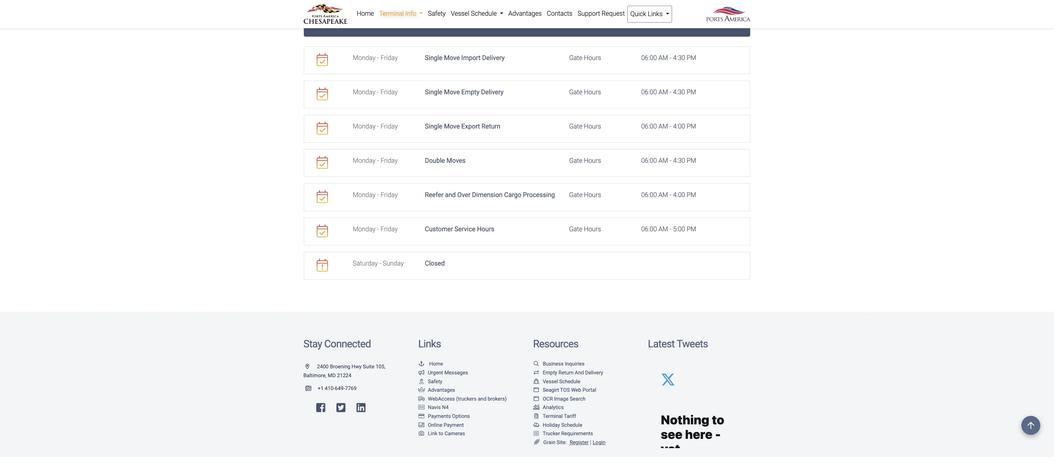 Task type: describe. For each thing, give the bounding box(es) containing it.
saturday
[[353, 259, 378, 267]]

gate hours for single move import delivery
[[569, 54, 601, 62]]

06:00 am - 4:00 pm for single move export return
[[642, 122, 697, 130]]

webaccess
[[428, 396, 455, 402]]

0 vertical spatial vessel schedule
[[451, 10, 499, 17]]

exchange image
[[533, 370, 540, 376]]

seagirt
[[543, 387, 559, 393]]

delivery for single move empty delivery
[[481, 88, 504, 96]]

06:00 am - 4:00 pm for reefer and over dimension cargo processing
[[642, 191, 697, 199]]

quick links link
[[628, 6, 672, 23]]

export
[[462, 122, 480, 130]]

649-
[[335, 385, 345, 391]]

06:00 for single move export return
[[642, 122, 657, 130]]

move for empty
[[444, 88, 460, 96]]

suite
[[363, 364, 375, 370]]

friday for double moves
[[381, 157, 398, 164]]

credit card front image
[[418, 423, 425, 428]]

06:00 for double moves
[[642, 157, 657, 164]]

gate hours for customer service hours
[[569, 225, 601, 233]]

single for single move import delivery
[[425, 54, 443, 62]]

schedule inside the page and check holiday schedule for the latest updates.
[[471, 12, 497, 19]]

online
[[428, 422, 443, 428]]

105,
[[376, 364, 386, 370]]

cameras
[[445, 431, 465, 437]]

gate hours for double moves
[[569, 157, 601, 164]]

webaccess (truckers and brokers) link
[[418, 396, 507, 402]]

requirements
[[562, 431, 593, 437]]

service
[[455, 225, 476, 233]]

for
[[499, 12, 507, 19]]

holiday inside holiday hours may vary. please, visit urgent messages
[[316, 2, 338, 10]]

holiday up the trucker
[[543, 422, 560, 428]]

1 horizontal spatial urgent
[[428, 370, 443, 376]]

double moves
[[425, 157, 466, 164]]

410-
[[325, 385, 335, 391]]

register link
[[568, 439, 589, 445]]

pm for double moves
[[687, 157, 697, 164]]

friday for reefer and over dimension cargo processing
[[381, 191, 398, 199]]

support
[[578, 10, 600, 17]]

4:00 for single move export return
[[673, 122, 686, 130]]

online payment link
[[418, 422, 464, 428]]

online payment
[[428, 422, 464, 428]]

saturday - sunday
[[353, 259, 404, 267]]

hours for single move empty delivery
[[584, 88, 601, 96]]

friday for single move import delivery
[[381, 54, 398, 62]]

ocr
[[543, 396, 553, 402]]

seagirt tos web portal
[[543, 387, 597, 393]]

site:
[[557, 439, 567, 445]]

login link
[[593, 439, 606, 445]]

am for customer service hours
[[659, 225, 668, 233]]

image
[[554, 396, 569, 402]]

home link for urgent messages link to the bottom
[[418, 361, 443, 367]]

payments
[[428, 413, 451, 419]]

delivery for empty return and delivery
[[586, 370, 604, 376]]

3 06:00 am - 4:30 pm from the top
[[642, 157, 697, 164]]

1 horizontal spatial vessel
[[543, 378, 558, 384]]

holiday right new
[[664, 10, 685, 16]]

brokers)
[[488, 396, 507, 402]]

friday for customer service hours
[[381, 225, 398, 233]]

gate for single move empty delivery
[[569, 88, 583, 96]]

and
[[575, 370, 584, 376]]

1 horizontal spatial advantages
[[509, 10, 542, 17]]

support request link
[[575, 6, 628, 22]]

0 horizontal spatial home
[[357, 10, 374, 17]]

container storage image
[[418, 405, 425, 410]]

payment
[[444, 422, 464, 428]]

the
[[508, 12, 517, 19]]

phone office image
[[306, 386, 318, 391]]

support request
[[578, 10, 625, 17]]

options
[[452, 413, 470, 419]]

updates.
[[334, 21, 358, 29]]

21224
[[337, 372, 352, 379]]

06:00 for reefer and over dimension cargo processing
[[642, 191, 657, 199]]

move for import
[[444, 54, 460, 62]]

link to cameras link
[[418, 431, 465, 437]]

1 horizontal spatial home
[[429, 361, 443, 367]]

single for single move export return
[[425, 122, 443, 130]]

arrow alt to bottom image
[[717, 10, 721, 15]]

1 horizontal spatial empty
[[543, 370, 558, 376]]

4:30 for import
[[673, 54, 686, 62]]

06:00 am - 4:30 pm for import
[[642, 54, 697, 62]]

user hard hat image
[[418, 379, 425, 384]]

monday for customer service hours
[[353, 225, 376, 233]]

single move empty delivery
[[425, 88, 504, 96]]

single move import delivery
[[425, 54, 505, 62]]

tab panel containing holiday hours may vary.
[[304, 0, 751, 280]]

analytics
[[543, 404, 564, 411]]

customer service hours
[[425, 225, 495, 233]]

pm for customer service hours
[[687, 225, 697, 233]]

monday for double moves
[[353, 157, 376, 164]]

list alt image
[[533, 431, 540, 437]]

check
[[430, 12, 447, 19]]

gate for customer service hours
[[569, 225, 583, 233]]

may
[[357, 2, 369, 10]]

portal
[[583, 387, 597, 393]]

0 horizontal spatial vessel schedule link
[[449, 6, 506, 22]]

2 horizontal spatial and
[[478, 396, 487, 402]]

1 vertical spatial advantages link
[[418, 387, 455, 393]]

trucker requirements link
[[533, 431, 593, 437]]

gate for single move export return
[[569, 122, 583, 130]]

2400 broening hwy suite 105, baltimore, md 21224
[[304, 364, 386, 379]]

am for single move empty delivery
[[659, 88, 668, 96]]

sunday
[[383, 259, 404, 267]]

closed
[[425, 259, 445, 267]]

1 horizontal spatial vessel schedule link
[[533, 378, 581, 384]]

terminal info link
[[377, 6, 426, 22]]

monday for reefer and over dimension cargo processing
[[353, 191, 376, 199]]

hand receiving image
[[418, 388, 425, 393]]

06:00 for customer service hours
[[642, 225, 657, 233]]

search
[[570, 396, 586, 402]]

messages inside holiday hours may vary. please, visit urgent messages
[[372, 12, 401, 19]]

1 vertical spatial messages
[[445, 370, 468, 376]]

dimension
[[472, 191, 503, 199]]

info
[[406, 10, 417, 17]]

processing
[[523, 191, 555, 199]]

monday - friday for single move import delivery
[[353, 54, 398, 62]]

search image
[[533, 362, 540, 367]]

monday - friday for customer service hours
[[353, 225, 398, 233]]

holiday inside the page and check holiday schedule for the latest updates.
[[449, 12, 470, 19]]

0 horizontal spatial holiday schedule
[[543, 422, 583, 428]]

empty return and delivery
[[543, 370, 604, 376]]

facebook square image
[[316, 403, 326, 413]]

go to top image
[[1022, 416, 1041, 435]]

0 horizontal spatial vessel
[[451, 10, 470, 17]]

register
[[570, 439, 589, 445]]

am for reefer and over dimension cargo processing
[[659, 191, 668, 199]]

(truckers
[[456, 396, 477, 402]]

urgent messages
[[428, 370, 468, 376]]

terminal info
[[379, 10, 418, 17]]

am for single move import delivery
[[659, 54, 668, 62]]

baltimore,
[[304, 372, 327, 379]]

broening
[[330, 364, 350, 370]]

tweets
[[677, 338, 708, 350]]

monday for single move export return
[[353, 122, 376, 130]]

trucker
[[543, 431, 560, 437]]

+1 410-649-7769 link
[[304, 385, 357, 391]]

analytics link
[[533, 404, 564, 411]]

06:00 am - 4:30 pm for empty
[[642, 88, 697, 96]]



Task type: vqa. For each thing, say whether or not it's contained in the screenshot.
'SEARCH' Button
no



Task type: locate. For each thing, give the bounding box(es) containing it.
2 single from the top
[[425, 88, 443, 96]]

and right info
[[418, 12, 429, 19]]

1 monday - friday from the top
[[353, 54, 398, 62]]

hours for single move import delivery
[[584, 54, 601, 62]]

navis n4 link
[[418, 404, 449, 411]]

request
[[602, 10, 625, 17]]

hours for single move export return
[[584, 122, 601, 130]]

terminal for terminal tariff
[[543, 413, 563, 419]]

urgent down may
[[351, 12, 370, 19]]

home down may
[[357, 10, 374, 17]]

1 vertical spatial return
[[559, 370, 574, 376]]

inquiries
[[565, 361, 585, 367]]

hwy
[[352, 364, 362, 370]]

return inside tab panel
[[482, 122, 501, 130]]

2 safety from the top
[[428, 378, 443, 384]]

holiday schedule left arrow alt to bottom image
[[664, 10, 714, 16]]

monday for single move empty delivery
[[353, 88, 376, 96]]

advantages
[[509, 10, 542, 17], [428, 387, 455, 393]]

gate hours for single move export return
[[569, 122, 601, 130]]

1 4:30 from the top
[[673, 54, 686, 62]]

1 vertical spatial 4:00
[[673, 191, 686, 199]]

holiday
[[316, 2, 338, 10], [664, 10, 685, 16], [449, 12, 470, 19], [543, 422, 560, 428]]

1 gate hours from the top
[[569, 54, 601, 62]]

vessel schedule link up seagirt
[[533, 378, 581, 384]]

monday for single move import delivery
[[353, 54, 376, 62]]

1 06:00 am - 4:00 pm from the top
[[642, 122, 697, 130]]

empty down business
[[543, 370, 558, 376]]

vessel up seagirt
[[543, 378, 558, 384]]

holiday hours may vary. please, visit urgent messages
[[316, 2, 401, 19]]

1 horizontal spatial vessel schedule
[[543, 378, 581, 384]]

monday - friday for single move export return
[[353, 122, 398, 130]]

3 single from the top
[[425, 122, 443, 130]]

return right export
[[482, 122, 501, 130]]

4 gate from the top
[[569, 157, 583, 164]]

5 gate hours from the top
[[569, 191, 601, 199]]

single for single move empty delivery
[[425, 88, 443, 96]]

1 horizontal spatial links
[[648, 10, 663, 18]]

tariff
[[564, 413, 576, 419]]

tab panel
[[304, 0, 751, 280]]

and for reefer
[[445, 191, 456, 199]]

safety link for left vessel schedule link
[[426, 6, 449, 22]]

0 vertical spatial terminal
[[379, 10, 404, 17]]

business inquiries
[[543, 361, 585, 367]]

4:00 for reefer and over dimension cargo processing
[[673, 191, 686, 199]]

5 pm from the top
[[687, 191, 697, 199]]

+1 410-649-7769
[[318, 385, 357, 391]]

6 06:00 from the top
[[642, 225, 657, 233]]

wheat image
[[533, 439, 541, 445]]

monday - friday for single move empty delivery
[[353, 88, 398, 96]]

map marker alt image
[[306, 365, 316, 370]]

linkedin image
[[357, 403, 366, 413]]

4 am from the top
[[659, 157, 668, 164]]

0 vertical spatial advantages link
[[506, 6, 545, 22]]

2 gate hours from the top
[[569, 88, 601, 96]]

4 monday from the top
[[353, 157, 376, 164]]

0 vertical spatial 06:00 am - 4:00 pm
[[642, 122, 697, 130]]

0 horizontal spatial empty
[[462, 88, 480, 96]]

1 move from the top
[[444, 54, 460, 62]]

2 pm from the top
[[687, 88, 697, 96]]

hours for double moves
[[584, 157, 601, 164]]

friday
[[381, 54, 398, 62], [381, 88, 398, 96], [381, 122, 398, 130], [381, 157, 398, 164], [381, 191, 398, 199], [381, 225, 398, 233]]

am for single move export return
[[659, 122, 668, 130]]

1 vertical spatial vessel schedule
[[543, 378, 581, 384]]

0 horizontal spatial terminal
[[379, 10, 404, 17]]

1 vertical spatial safety
[[428, 378, 443, 384]]

advantages right for
[[509, 10, 542, 17]]

1 horizontal spatial holiday schedule
[[664, 10, 714, 16]]

move for export
[[444, 122, 460, 130]]

gate hours for single move empty delivery
[[569, 88, 601, 96]]

move up the single move export return
[[444, 88, 460, 96]]

delivery for single move import delivery
[[482, 54, 505, 62]]

terminal down "analytics"
[[543, 413, 563, 419]]

vessel schedule up seagirt tos web portal link
[[543, 378, 581, 384]]

advantages link up the webaccess
[[418, 387, 455, 393]]

6 gate hours from the top
[[569, 225, 601, 233]]

2 4:00 from the top
[[673, 191, 686, 199]]

2 friday from the top
[[381, 88, 398, 96]]

grain site: register | login
[[544, 439, 606, 446]]

3 06:00 from the top
[[642, 122, 657, 130]]

home link right visit in the top of the page
[[354, 6, 377, 22]]

terminal down vary.
[[379, 10, 404, 17]]

twitter square image
[[337, 403, 346, 413]]

and for page
[[418, 12, 429, 19]]

hours for reefer and over dimension cargo processing
[[584, 191, 601, 199]]

5 gate from the top
[[569, 191, 583, 199]]

hours
[[339, 2, 355, 10]]

0 vertical spatial return
[[482, 122, 501, 130]]

1 vertical spatial delivery
[[481, 88, 504, 96]]

stay connected
[[304, 338, 371, 350]]

advantages link left "contacts"
[[506, 6, 545, 22]]

business
[[543, 361, 564, 367]]

0 horizontal spatial urgent
[[351, 12, 370, 19]]

bells image
[[533, 423, 540, 428]]

terminal inside terminal info link
[[379, 10, 404, 17]]

empty return and delivery link
[[533, 370, 604, 376]]

0 horizontal spatial and
[[418, 12, 429, 19]]

2 vertical spatial and
[[478, 396, 487, 402]]

am for double moves
[[659, 157, 668, 164]]

vessel right check
[[451, 10, 470, 17]]

5 am from the top
[[659, 191, 668, 199]]

3 am from the top
[[659, 122, 668, 130]]

1 horizontal spatial advantages link
[[506, 6, 545, 22]]

terminal for terminal info
[[379, 10, 404, 17]]

holiday up please,
[[316, 2, 338, 10]]

0 vertical spatial links
[[648, 10, 663, 18]]

1 horizontal spatial home link
[[418, 361, 443, 367]]

1 single from the top
[[425, 54, 443, 62]]

4:30 for empty
[[673, 88, 686, 96]]

1 06:00 from the top
[[642, 54, 657, 62]]

3 4:30 from the top
[[673, 157, 686, 164]]

1 vertical spatial home
[[429, 361, 443, 367]]

home right anchor 'icon'
[[429, 361, 443, 367]]

2 vertical spatial 06:00 am - 4:30 pm
[[642, 157, 697, 164]]

2 monday - friday from the top
[[353, 88, 398, 96]]

monday - friday for reefer and over dimension cargo processing
[[353, 191, 398, 199]]

0 vertical spatial empty
[[462, 88, 480, 96]]

4:30
[[673, 54, 686, 62], [673, 88, 686, 96], [673, 157, 686, 164]]

3 move from the top
[[444, 122, 460, 130]]

delivery
[[482, 54, 505, 62], [481, 88, 504, 96], [586, 370, 604, 376]]

1 horizontal spatial messages
[[445, 370, 468, 376]]

safety link right info
[[426, 6, 449, 22]]

links
[[648, 10, 663, 18], [418, 338, 441, 350]]

1 horizontal spatial urgent messages link
[[418, 370, 468, 376]]

0 vertical spatial vessel
[[451, 10, 470, 17]]

4 gate hours from the top
[[569, 157, 601, 164]]

2 vertical spatial delivery
[[586, 370, 604, 376]]

anchor image
[[418, 362, 425, 367]]

empty
[[462, 88, 480, 96], [543, 370, 558, 376]]

vary.
[[371, 2, 384, 10]]

file invoice image
[[533, 414, 540, 419]]

connected
[[324, 338, 371, 350]]

ship image
[[533, 379, 540, 384]]

vessel
[[451, 10, 470, 17], [543, 378, 558, 384]]

analytics image
[[533, 405, 540, 410]]

1 gate from the top
[[569, 54, 583, 62]]

0 vertical spatial safety link
[[426, 6, 449, 22]]

1 4:00 from the top
[[673, 122, 686, 130]]

6 friday from the top
[[381, 225, 398, 233]]

monday - friday
[[353, 54, 398, 62], [353, 88, 398, 96], [353, 122, 398, 130], [353, 157, 398, 164], [353, 191, 398, 199], [353, 225, 398, 233]]

hours for customer service hours
[[584, 225, 601, 233]]

pm for single move import delivery
[[687, 54, 697, 62]]

links up anchor 'icon'
[[418, 338, 441, 350]]

2 06:00 am - 4:00 pm from the top
[[642, 191, 697, 199]]

seagirt tos web portal link
[[533, 387, 597, 393]]

vessel schedule
[[451, 10, 499, 17], [543, 378, 581, 384]]

0 vertical spatial 06:00 am - 4:30 pm
[[642, 54, 697, 62]]

holiday right check
[[449, 12, 470, 19]]

5 monday from the top
[[353, 191, 376, 199]]

navis
[[428, 404, 441, 411]]

bullhorn image
[[418, 370, 425, 376]]

2 vertical spatial 4:30
[[673, 157, 686, 164]]

4 friday from the top
[[381, 157, 398, 164]]

1 vertical spatial advantages
[[428, 387, 455, 393]]

2400
[[317, 364, 329, 370]]

0 horizontal spatial links
[[418, 338, 441, 350]]

4:00
[[673, 122, 686, 130], [673, 191, 686, 199]]

3 gate hours from the top
[[569, 122, 601, 130]]

messages
[[372, 12, 401, 19], [445, 370, 468, 376]]

urgent
[[351, 12, 370, 19], [428, 370, 443, 376]]

single
[[425, 54, 443, 62], [425, 88, 443, 96], [425, 122, 443, 130]]

1 vertical spatial urgent messages link
[[418, 370, 468, 376]]

messages up webaccess (truckers and brokers) link
[[445, 370, 468, 376]]

home
[[357, 10, 374, 17], [429, 361, 443, 367]]

0 horizontal spatial messages
[[372, 12, 401, 19]]

1 vertical spatial empty
[[543, 370, 558, 376]]

1 safety from the top
[[428, 10, 446, 17]]

4 monday - friday from the top
[[353, 157, 398, 164]]

urgent right bullhorn icon
[[428, 370, 443, 376]]

latest
[[648, 338, 675, 350]]

urgent messages link down vary.
[[351, 12, 401, 19]]

5 06:00 from the top
[[642, 191, 657, 199]]

0 vertical spatial urgent messages link
[[351, 12, 401, 19]]

1 friday from the top
[[381, 54, 398, 62]]

2 am from the top
[[659, 88, 668, 96]]

5 friday from the top
[[381, 191, 398, 199]]

camera image
[[418, 431, 425, 437]]

4 06:00 from the top
[[642, 157, 657, 164]]

0 vertical spatial holiday schedule
[[664, 10, 714, 16]]

monday - friday for double moves
[[353, 157, 398, 164]]

vessel schedule link
[[449, 6, 506, 22], [533, 378, 581, 384]]

0 vertical spatial 4:30
[[673, 54, 686, 62]]

1 vertical spatial vessel
[[543, 378, 558, 384]]

1 vertical spatial 06:00 am - 4:00 pm
[[642, 191, 697, 199]]

|
[[590, 439, 592, 446]]

2 gate from the top
[[569, 88, 583, 96]]

page
[[403, 12, 417, 19]]

06:00 am - 4:30 pm
[[642, 54, 697, 62], [642, 88, 697, 96], [642, 157, 697, 164]]

6 pm from the top
[[687, 225, 697, 233]]

1 vertical spatial single
[[425, 88, 443, 96]]

home link for terminal info link
[[354, 6, 377, 22]]

holiday schedule up trucker requirements link
[[543, 422, 583, 428]]

3 monday from the top
[[353, 122, 376, 130]]

2 06:00 from the top
[[642, 88, 657, 96]]

1 vertical spatial 06:00 am - 4:30 pm
[[642, 88, 697, 96]]

0 vertical spatial home link
[[354, 6, 377, 22]]

advantages link
[[506, 6, 545, 22], [418, 387, 455, 393]]

visit
[[338, 12, 349, 19]]

0 vertical spatial 4:00
[[673, 122, 686, 130]]

gate for double moves
[[569, 157, 583, 164]]

gate hours for reefer and over dimension cargo processing
[[569, 191, 601, 199]]

holiday schedule link
[[533, 422, 583, 428]]

7769
[[345, 385, 357, 391]]

3 friday from the top
[[381, 122, 398, 130]]

empty up export
[[462, 88, 480, 96]]

safety link for bottommost advantages link
[[418, 378, 443, 384]]

advantages up the webaccess
[[428, 387, 455, 393]]

2 monday from the top
[[353, 88, 376, 96]]

credit card image
[[418, 414, 425, 419]]

truck container image
[[418, 397, 425, 402]]

6 am from the top
[[659, 225, 668, 233]]

06:00 am - 4:00 pm
[[642, 122, 697, 130], [642, 191, 697, 199]]

0 vertical spatial vessel schedule link
[[449, 6, 506, 22]]

1 horizontal spatial and
[[445, 191, 456, 199]]

home link up bullhorn icon
[[418, 361, 443, 367]]

1 vertical spatial home link
[[418, 361, 443, 367]]

0 vertical spatial safety
[[428, 10, 446, 17]]

1 vertical spatial and
[[445, 191, 456, 199]]

2400 broening hwy suite 105, baltimore, md 21224 link
[[304, 364, 386, 379]]

login
[[593, 439, 606, 445]]

0 vertical spatial messages
[[372, 12, 401, 19]]

1 vertical spatial vessel schedule link
[[533, 378, 581, 384]]

browser image
[[533, 388, 540, 393]]

0 vertical spatial move
[[444, 54, 460, 62]]

md
[[328, 372, 336, 379]]

06:00 for single move empty delivery
[[642, 88, 657, 96]]

contacts link
[[545, 6, 575, 22]]

6 monday from the top
[[353, 225, 376, 233]]

pm for single move export return
[[687, 122, 697, 130]]

06:00
[[642, 54, 657, 62], [642, 88, 657, 96], [642, 122, 657, 130], [642, 157, 657, 164], [642, 191, 657, 199], [642, 225, 657, 233]]

3 monday - friday from the top
[[353, 122, 398, 130]]

page and check holiday schedule for the latest updates.
[[316, 12, 517, 29]]

gate for reefer and over dimension cargo processing
[[569, 191, 583, 199]]

to
[[439, 431, 444, 437]]

urgent messages link inside tab panel
[[351, 12, 401, 19]]

1 horizontal spatial terminal
[[543, 413, 563, 419]]

2 move from the top
[[444, 88, 460, 96]]

gate for single move import delivery
[[569, 54, 583, 62]]

1 vertical spatial 4:30
[[673, 88, 686, 96]]

0 horizontal spatial vessel schedule
[[451, 10, 499, 17]]

0 horizontal spatial home link
[[354, 6, 377, 22]]

2 vertical spatial single
[[425, 122, 443, 130]]

0 horizontal spatial advantages link
[[418, 387, 455, 393]]

reefer and over dimension cargo processing
[[425, 191, 555, 199]]

06:00 am - 5:00 pm
[[642, 225, 697, 233]]

0 vertical spatial delivery
[[482, 54, 505, 62]]

over
[[458, 191, 471, 199]]

and inside the page and check holiday schedule for the latest updates.
[[418, 12, 429, 19]]

4 pm from the top
[[687, 157, 697, 164]]

1 vertical spatial urgent
[[428, 370, 443, 376]]

payments options
[[428, 413, 470, 419]]

1 vertical spatial move
[[444, 88, 460, 96]]

trucker requirements
[[543, 431, 593, 437]]

0 horizontal spatial urgent messages link
[[351, 12, 401, 19]]

1 vertical spatial links
[[418, 338, 441, 350]]

0 vertical spatial home
[[357, 10, 374, 17]]

quick
[[631, 10, 647, 18]]

6 gate from the top
[[569, 225, 583, 233]]

0 vertical spatial and
[[418, 12, 429, 19]]

and left the brokers)
[[478, 396, 487, 402]]

quick links
[[631, 10, 665, 18]]

1 06:00 am - 4:30 pm from the top
[[642, 54, 697, 62]]

0 vertical spatial urgent
[[351, 12, 370, 19]]

2 4:30 from the top
[[673, 88, 686, 96]]

1 vertical spatial terminal
[[543, 413, 563, 419]]

vessel schedule link left the
[[449, 6, 506, 22]]

0 vertical spatial advantages
[[509, 10, 542, 17]]

safety right info
[[428, 10, 446, 17]]

hours
[[584, 54, 601, 62], [584, 88, 601, 96], [584, 122, 601, 130], [584, 157, 601, 164], [584, 191, 601, 199], [477, 225, 495, 233], [584, 225, 601, 233]]

browser image
[[533, 397, 540, 402]]

links right quick
[[648, 10, 663, 18]]

move left export
[[444, 122, 460, 130]]

06:00 for single move import delivery
[[642, 54, 657, 62]]

1 pm from the top
[[687, 54, 697, 62]]

0 horizontal spatial advantages
[[428, 387, 455, 393]]

move left import
[[444, 54, 460, 62]]

vessel schedule left for
[[451, 10, 499, 17]]

3 gate from the top
[[569, 122, 583, 130]]

0 vertical spatial single
[[425, 54, 443, 62]]

2 vertical spatial move
[[444, 122, 460, 130]]

and left over
[[445, 191, 456, 199]]

n4
[[442, 404, 449, 411]]

2 06:00 am - 4:30 pm from the top
[[642, 88, 697, 96]]

1 horizontal spatial return
[[559, 370, 574, 376]]

6 monday - friday from the top
[[353, 225, 398, 233]]

pm for reefer and over dimension cargo processing
[[687, 191, 697, 199]]

import
[[462, 54, 481, 62]]

1 monday from the top
[[353, 54, 376, 62]]

3 pm from the top
[[687, 122, 697, 130]]

pm for single move empty delivery
[[687, 88, 697, 96]]

messages down vary.
[[372, 12, 401, 19]]

schedule
[[686, 10, 712, 16], [471, 10, 497, 17], [471, 12, 497, 19], [560, 378, 581, 384], [562, 422, 583, 428]]

return down business inquiries
[[559, 370, 574, 376]]

grain
[[544, 439, 556, 445]]

urgent inside holiday hours may vary. please, visit urgent messages
[[351, 12, 370, 19]]

1 vertical spatial safety link
[[418, 378, 443, 384]]

safety link down bullhorn icon
[[418, 378, 443, 384]]

1 vertical spatial holiday schedule
[[543, 422, 583, 428]]

safety right user hard hat icon
[[428, 378, 443, 384]]

latest tweets
[[648, 338, 708, 350]]

5 monday - friday from the top
[[353, 191, 398, 199]]

terminal tariff
[[543, 413, 576, 419]]

moves
[[447, 157, 466, 164]]

terminal tariff link
[[533, 413, 576, 419]]

0 horizontal spatial return
[[482, 122, 501, 130]]

payments options link
[[418, 413, 470, 419]]

new
[[651, 10, 659, 15]]

monday
[[353, 54, 376, 62], [353, 88, 376, 96], [353, 122, 376, 130], [353, 157, 376, 164], [353, 191, 376, 199], [353, 225, 376, 233]]

navis n4
[[428, 404, 449, 411]]

contacts
[[547, 10, 573, 17]]

return
[[482, 122, 501, 130], [559, 370, 574, 376]]

friday for single move empty delivery
[[381, 88, 398, 96]]

terminal
[[379, 10, 404, 17], [543, 413, 563, 419]]

gate hours
[[569, 54, 601, 62], [569, 88, 601, 96], [569, 122, 601, 130], [569, 157, 601, 164], [569, 191, 601, 199], [569, 225, 601, 233]]

1 am from the top
[[659, 54, 668, 62]]

single move export return
[[425, 122, 501, 130]]

customer
[[425, 225, 453, 233]]

friday for single move export return
[[381, 122, 398, 130]]

double
[[425, 157, 445, 164]]

urgent messages link down anchor 'icon'
[[418, 370, 468, 376]]



